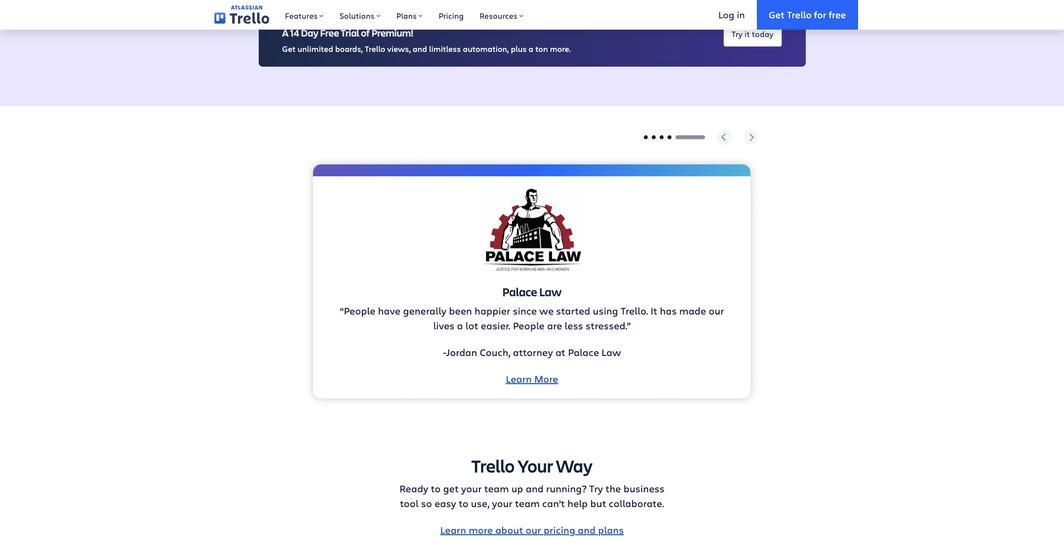 Task type: locate. For each thing, give the bounding box(es) containing it.
0 horizontal spatial your
[[462, 482, 482, 496]]

1 vertical spatial to
[[459, 497, 469, 511]]

0 horizontal spatial palace
[[503, 284, 538, 300]]

try up but
[[590, 482, 603, 496]]

get
[[443, 482, 459, 496]]

to left use,
[[459, 497, 469, 511]]

your down up
[[492, 497, 513, 511]]

0 horizontal spatial and
[[413, 44, 427, 54]]

it
[[651, 305, 658, 318]]

law
[[540, 284, 562, 300], [602, 346, 622, 359]]

0 vertical spatial trello
[[788, 8, 812, 21]]

resources
[[480, 10, 518, 21]]

"people
[[340, 305, 376, 318]]

stressed."
[[586, 319, 631, 333]]

learn more about our pricing and plans link
[[441, 524, 624, 537]]

1 vertical spatial learn
[[441, 524, 467, 537]]

since
[[513, 305, 537, 318]]

0 horizontal spatial our
[[526, 524, 542, 537]]

get trello for free link
[[757, 0, 859, 30]]

0 horizontal spatial law
[[540, 284, 562, 300]]

law inside palace law "people have generally been happier since we started using trello. it has made our lives a lot easier. people are less stressed."
[[540, 284, 562, 300]]

1 horizontal spatial a
[[529, 44, 534, 54]]

and right up
[[526, 482, 544, 496]]

1 horizontal spatial your
[[492, 497, 513, 511]]

trello down 'of'
[[365, 44, 386, 54]]

features button
[[277, 0, 332, 30]]

1 vertical spatial a
[[457, 319, 463, 333]]

1 vertical spatial and
[[526, 482, 544, 496]]

1 horizontal spatial try
[[732, 29, 743, 39]]

has
[[660, 305, 677, 318]]

our right about
[[526, 524, 542, 537]]

lives
[[434, 319, 455, 333]]

1 vertical spatial palace
[[568, 346, 600, 359]]

palace right at
[[568, 346, 600, 359]]

1 vertical spatial our
[[526, 524, 542, 537]]

less
[[565, 319, 584, 333]]

2 horizontal spatial trello
[[788, 8, 812, 21]]

solutions button
[[332, 0, 389, 30]]

and
[[413, 44, 427, 54], [526, 482, 544, 496], [578, 524, 596, 537]]

0 horizontal spatial trello
[[365, 44, 386, 54]]

our inside palace law "people have generally been happier since we started using trello. it has made our lives a lot easier. people are less stressed."
[[709, 305, 725, 318]]

a inside palace law "people have generally been happier since we started using trello. it has made our lives a lot easier. people are less stressed."
[[457, 319, 463, 333]]

team down up
[[515, 497, 540, 511]]

collaborate.
[[609, 497, 665, 511]]

learn
[[506, 373, 532, 386], [441, 524, 467, 537]]

solutions
[[340, 10, 375, 21]]

get trello for free
[[769, 8, 847, 21]]

to left get
[[431, 482, 441, 496]]

palace up since
[[503, 284, 538, 300]]

ton
[[536, 44, 548, 54]]

0 vertical spatial palace
[[503, 284, 538, 300]]

plans
[[599, 524, 624, 537]]

try it today
[[732, 29, 774, 39]]

trello.
[[621, 305, 649, 318]]

2 horizontal spatial and
[[578, 524, 596, 537]]

so
[[421, 497, 432, 511]]

palace
[[503, 284, 538, 300], [568, 346, 600, 359]]

made
[[680, 305, 707, 318]]

atlassian trello image
[[214, 6, 269, 24]]

0 horizontal spatial learn
[[441, 524, 467, 537]]

0 horizontal spatial try
[[590, 482, 603, 496]]

learn for learn more about our pricing and plans
[[441, 524, 467, 537]]

tool
[[400, 497, 419, 511]]

0 vertical spatial our
[[709, 305, 725, 318]]

get inside now available a 14 day free trial of premium! get unlimited boards, trello views, and limitless automation, plus a ton more.
[[282, 44, 296, 54]]

team left up
[[485, 482, 509, 496]]

1 horizontal spatial learn
[[506, 373, 532, 386]]

a
[[529, 44, 534, 54], [457, 319, 463, 333]]

0 vertical spatial team
[[485, 482, 509, 496]]

trello up up
[[472, 454, 515, 478]]

1 horizontal spatial get
[[769, 8, 785, 21]]

-
[[443, 346, 447, 359]]

our right made
[[709, 305, 725, 318]]

trello left for
[[788, 8, 812, 21]]

0 horizontal spatial team
[[485, 482, 509, 496]]

and left plans
[[578, 524, 596, 537]]

1 vertical spatial your
[[492, 497, 513, 511]]

learn left the more at bottom
[[506, 373, 532, 386]]

get
[[769, 8, 785, 21], [282, 44, 296, 54]]

1 horizontal spatial our
[[709, 305, 725, 318]]

1 vertical spatial team
[[515, 497, 540, 511]]

1 horizontal spatial to
[[459, 497, 469, 511]]

0 horizontal spatial get
[[282, 44, 296, 54]]

happier
[[475, 305, 511, 318]]

a left lot
[[457, 319, 463, 333]]

0 vertical spatial a
[[529, 44, 534, 54]]

to
[[431, 482, 441, 496], [459, 497, 469, 511]]

0 vertical spatial law
[[540, 284, 562, 300]]

0 vertical spatial try
[[732, 29, 743, 39]]

available
[[304, 13, 345, 24]]

resources button
[[472, 0, 532, 30]]

a left ton
[[529, 44, 534, 54]]

1 horizontal spatial and
[[526, 482, 544, 496]]

2 vertical spatial and
[[578, 524, 596, 537]]

your up use,
[[462, 482, 482, 496]]

1 horizontal spatial team
[[515, 497, 540, 511]]

trello your way ready to get your team up and running? try the business tool so easy to use, your team can't help but collaborate.
[[400, 454, 665, 511]]

learn for learn more
[[506, 373, 532, 386]]

use,
[[471, 497, 490, 511]]

pricing link
[[431, 0, 472, 30]]

0 vertical spatial and
[[413, 44, 427, 54]]

trello
[[788, 8, 812, 21], [365, 44, 386, 54], [472, 454, 515, 478]]

plans
[[397, 10, 417, 21]]

our
[[709, 305, 725, 318], [526, 524, 542, 537]]

more.
[[550, 44, 571, 54]]

1 vertical spatial trello
[[365, 44, 386, 54]]

more
[[535, 373, 559, 386]]

today
[[753, 29, 774, 39]]

1 vertical spatial try
[[590, 482, 603, 496]]

using
[[593, 305, 619, 318]]

0 vertical spatial learn
[[506, 373, 532, 386]]

law down stressed."
[[602, 346, 622, 359]]

of
[[361, 26, 370, 40]]

your
[[462, 482, 482, 496], [492, 497, 513, 511]]

try left it
[[732, 29, 743, 39]]

law up we
[[540, 284, 562, 300]]

and right views,
[[413, 44, 427, 54]]

get down a
[[282, 44, 296, 54]]

14
[[290, 26, 300, 40]]

try
[[732, 29, 743, 39], [590, 482, 603, 496]]

get up today
[[769, 8, 785, 21]]

team
[[485, 482, 509, 496], [515, 497, 540, 511]]

0 horizontal spatial a
[[457, 319, 463, 333]]

learn left more
[[441, 524, 467, 537]]

have
[[378, 305, 401, 318]]

2 vertical spatial trello
[[472, 454, 515, 478]]

1 vertical spatial get
[[282, 44, 296, 54]]

started
[[557, 305, 591, 318]]

0 vertical spatial to
[[431, 482, 441, 496]]

1 horizontal spatial trello
[[472, 454, 515, 478]]

trello inside "trello your way ready to get your team up and running? try the business tool so easy to use, your team can't help but collaborate."
[[472, 454, 515, 478]]

up
[[512, 482, 524, 496]]

1 horizontal spatial palace
[[568, 346, 600, 359]]

pricing
[[544, 524, 576, 537]]

next image
[[744, 130, 759, 145]]

lot
[[466, 319, 479, 333]]

premium!
[[372, 26, 414, 40]]

try it today link
[[724, 22, 783, 47]]

couch,
[[480, 346, 511, 359]]

1 horizontal spatial law
[[602, 346, 622, 359]]

log in
[[719, 8, 746, 21]]



Task type: describe. For each thing, give the bounding box(es) containing it.
day
[[301, 26, 319, 40]]

ready
[[400, 482, 429, 496]]

a
[[282, 26, 289, 40]]

the
[[606, 482, 622, 496]]

palace law "people have generally been happier since we started using trello. it has made our lives a lot easier. people are less stressed."
[[340, 284, 725, 333]]

log
[[719, 8, 735, 21]]

but
[[591, 497, 607, 511]]

jordan
[[447, 346, 478, 359]]

it
[[745, 29, 751, 39]]

0 horizontal spatial to
[[431, 482, 441, 496]]

log in link
[[707, 0, 757, 30]]

0 vertical spatial your
[[462, 482, 482, 496]]

pricing
[[439, 10, 464, 21]]

learn more link
[[506, 373, 559, 386]]

way
[[557, 454, 593, 478]]

easy
[[435, 497, 457, 511]]

palace inside palace law "people have generally been happier since we started using trello. it has made our lives a lot easier. people are less stressed."
[[503, 284, 538, 300]]

generally
[[403, 305, 447, 318]]

try inside "trello your way ready to get your team up and running? try the business tool so easy to use, your team can't help but collaborate."
[[590, 482, 603, 496]]

limitless
[[429, 44, 461, 54]]

more
[[469, 524, 493, 537]]

easier.
[[481, 319, 511, 333]]

been
[[449, 305, 472, 318]]

free
[[829, 8, 847, 21]]

-jordan couch, attorney at palace law
[[443, 346, 622, 359]]

views,
[[388, 44, 411, 54]]

now available a 14 day free trial of premium! get unlimited boards, trello views, and limitless automation, plus a ton more.
[[282, 13, 571, 54]]

a inside now available a 14 day free trial of premium! get unlimited boards, trello views, and limitless automation, plus a ton more.
[[529, 44, 534, 54]]

unlimited
[[298, 44, 333, 54]]

0 vertical spatial get
[[769, 8, 785, 21]]

learn more about our pricing and plans
[[441, 524, 624, 537]]

free
[[320, 26, 339, 40]]

plus
[[511, 44, 527, 54]]

people
[[513, 319, 545, 333]]

and inside "trello your way ready to get your team up and running? try the business tool so easy to use, your team can't help but collaborate."
[[526, 482, 544, 496]]

your
[[518, 454, 554, 478]]

trello inside now available a 14 day free trial of premium! get unlimited boards, trello views, and limitless automation, plus a ton more.
[[365, 44, 386, 54]]

in
[[737, 8, 746, 21]]

automation,
[[463, 44, 509, 54]]

attorney
[[513, 346, 553, 359]]

and inside now available a 14 day free trial of premium! get unlimited boards, trello views, and limitless automation, plus a ton more.
[[413, 44, 427, 54]]

1 vertical spatial law
[[602, 346, 622, 359]]

previous image
[[718, 130, 733, 145]]

are
[[548, 319, 563, 333]]

at
[[556, 346, 566, 359]]

we
[[540, 305, 554, 318]]

trial
[[341, 26, 360, 40]]

learn more
[[506, 373, 559, 386]]

boards,
[[335, 44, 363, 54]]

business
[[624, 482, 665, 496]]

help
[[568, 497, 588, 511]]

about
[[496, 524, 524, 537]]

trello inside get trello for free link
[[788, 8, 812, 21]]

running?
[[547, 482, 587, 496]]

plans button
[[389, 0, 431, 30]]

for
[[815, 8, 827, 21]]

features
[[285, 10, 318, 21]]

now
[[282, 13, 302, 24]]

can't
[[543, 497, 565, 511]]



Task type: vqa. For each thing, say whether or not it's contained in the screenshot.
trello your way ready to get your team up and running? try the business tool so easy to use, your team can't help but collaborate.
yes



